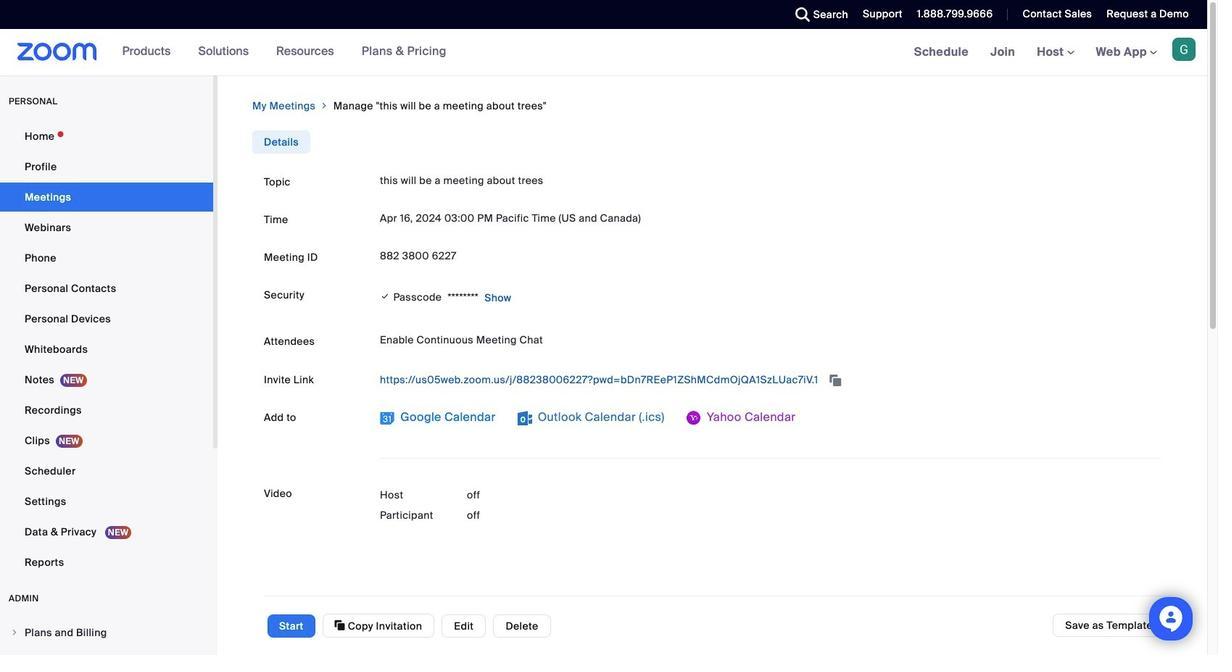 Task type: describe. For each thing, give the bounding box(es) containing it.
zoom logo image
[[17, 43, 97, 61]]

add to outlook calendar (.ics) image
[[518, 411, 532, 426]]

right image
[[320, 99, 329, 113]]

checked image
[[380, 289, 391, 304]]

right image
[[10, 629, 19, 638]]

product information navigation
[[97, 29, 458, 75]]

manage this will be a meeting about trees navigation
[[252, 99, 1173, 113]]



Task type: vqa. For each thing, say whether or not it's contained in the screenshot.
seventh 'menu item' from the bottom
no



Task type: locate. For each thing, give the bounding box(es) containing it.
manage my meeting tab control tab list
[[252, 131, 310, 154]]

banner
[[0, 29, 1208, 76]]

profile picture image
[[1173, 38, 1196, 61]]

copy url image
[[828, 376, 843, 386]]

menu item
[[0, 619, 213, 647]]

copy image
[[335, 619, 345, 632]]

add to google calendar image
[[380, 411, 395, 426]]

tab
[[252, 131, 310, 154]]

personal menu menu
[[0, 122, 213, 579]]

add to yahoo calendar image
[[687, 411, 701, 426]]

meetings navigation
[[903, 29, 1208, 76]]



